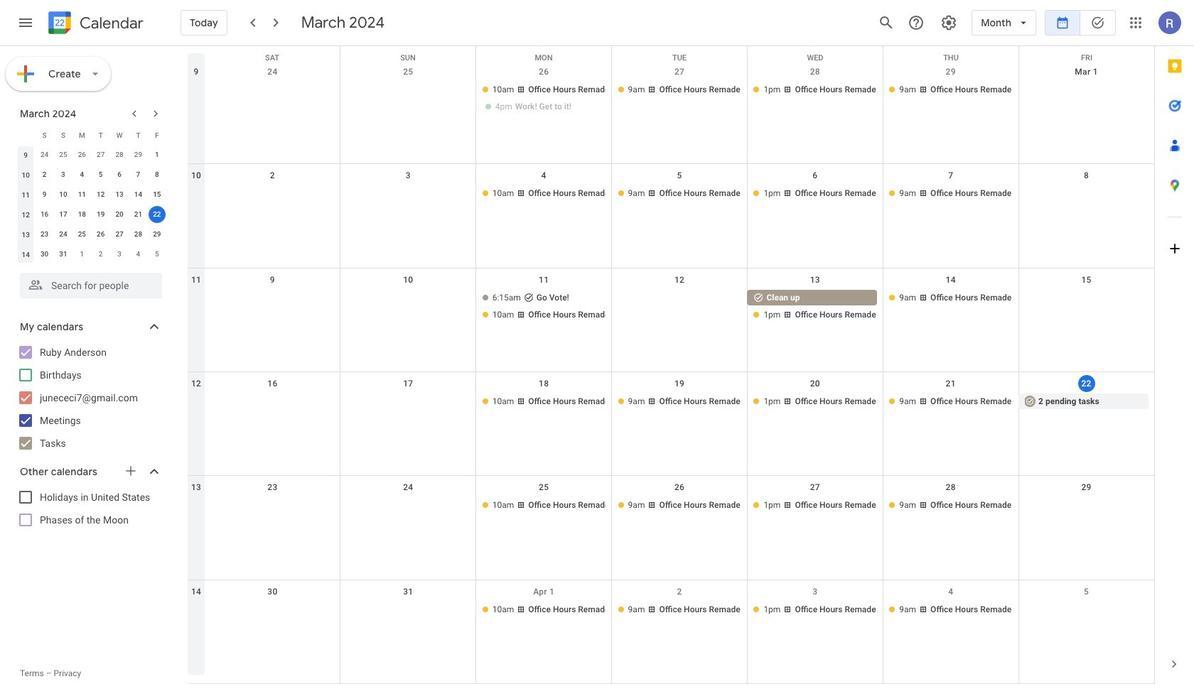 Task type: describe. For each thing, give the bounding box(es) containing it.
12 element
[[92, 186, 109, 203]]

Search for people text field
[[28, 273, 154, 299]]

8 element
[[148, 166, 166, 183]]

24 element
[[55, 226, 72, 243]]

9 element
[[36, 186, 53, 203]]

17 element
[[55, 206, 72, 223]]

29 element
[[148, 226, 166, 243]]

february 25 element
[[55, 146, 72, 164]]

other calendars list
[[3, 486, 176, 532]]

21 element
[[130, 206, 147, 223]]

4 element
[[73, 166, 91, 183]]

april 3 element
[[111, 246, 128, 263]]

19 element
[[92, 206, 109, 223]]

15 element
[[148, 186, 166, 203]]

25 element
[[73, 226, 91, 243]]

16 element
[[36, 206, 53, 223]]

heading inside calendar element
[[77, 15, 144, 32]]

22, today element
[[148, 206, 166, 223]]

calendar element
[[46, 9, 144, 40]]

april 4 element
[[130, 246, 147, 263]]

6 element
[[111, 166, 128, 183]]

28 element
[[130, 226, 147, 243]]

add other calendars image
[[124, 464, 138, 479]]

row group inside march 2024 grid
[[16, 145, 166, 265]]

11 element
[[73, 186, 91, 203]]

february 28 element
[[111, 146, 128, 164]]

2 element
[[36, 166, 53, 183]]

1 element
[[148, 146, 166, 164]]



Task type: vqa. For each thing, say whether or not it's contained in the screenshot.
'SETTINGS MENU' "menu"
no



Task type: locate. For each thing, give the bounding box(es) containing it.
row
[[188, 46, 1155, 68], [188, 60, 1155, 165], [16, 125, 166, 145], [16, 145, 166, 165], [188, 165, 1155, 269], [16, 165, 166, 185], [16, 185, 166, 205], [16, 205, 166, 225], [16, 225, 166, 245], [16, 245, 166, 265], [188, 269, 1155, 373], [188, 373, 1155, 477], [188, 477, 1155, 581], [188, 581, 1155, 685]]

27 element
[[111, 226, 128, 243]]

row group
[[16, 145, 166, 265]]

20 element
[[111, 206, 128, 223]]

february 29 element
[[130, 146, 147, 164]]

february 24 element
[[36, 146, 53, 164]]

None search field
[[0, 267, 176, 299]]

my calendars list
[[3, 341, 176, 455]]

april 5 element
[[148, 246, 166, 263]]

february 27 element
[[92, 146, 109, 164]]

14 element
[[130, 186, 147, 203]]

grid
[[188, 46, 1155, 685]]

cell
[[205, 82, 341, 116], [341, 82, 476, 116], [476, 82, 612, 116], [1019, 82, 1155, 116], [205, 186, 341, 203], [341, 186, 476, 203], [1019, 186, 1155, 203], [148, 205, 166, 225], [205, 290, 341, 324], [341, 290, 476, 324], [476, 290, 612, 324], [612, 290, 748, 324], [748, 290, 883, 324], [1019, 290, 1155, 324], [205, 394, 341, 411], [341, 394, 476, 411], [205, 498, 341, 515], [341, 498, 476, 515], [1019, 498, 1155, 515], [205, 602, 341, 619], [341, 602, 476, 619], [1019, 602, 1155, 619]]

cell inside row group
[[148, 205, 166, 225]]

march 2024 grid
[[14, 125, 166, 265]]

5 element
[[92, 166, 109, 183]]

april 2 element
[[92, 246, 109, 263]]

31 element
[[55, 246, 72, 263]]

february 26 element
[[73, 146, 91, 164]]

26 element
[[92, 226, 109, 243]]

3 element
[[55, 166, 72, 183]]

23 element
[[36, 226, 53, 243]]

column header
[[16, 125, 35, 145]]

column header inside march 2024 grid
[[16, 125, 35, 145]]

30 element
[[36, 246, 53, 263]]

13 element
[[111, 186, 128, 203]]

main drawer image
[[17, 14, 34, 31]]

10 element
[[55, 186, 72, 203]]

18 element
[[73, 206, 91, 223]]

april 1 element
[[73, 246, 91, 263]]

tab list
[[1156, 46, 1195, 645]]

settings menu image
[[941, 14, 958, 31]]

heading
[[77, 15, 144, 32]]

7 element
[[130, 166, 147, 183]]



